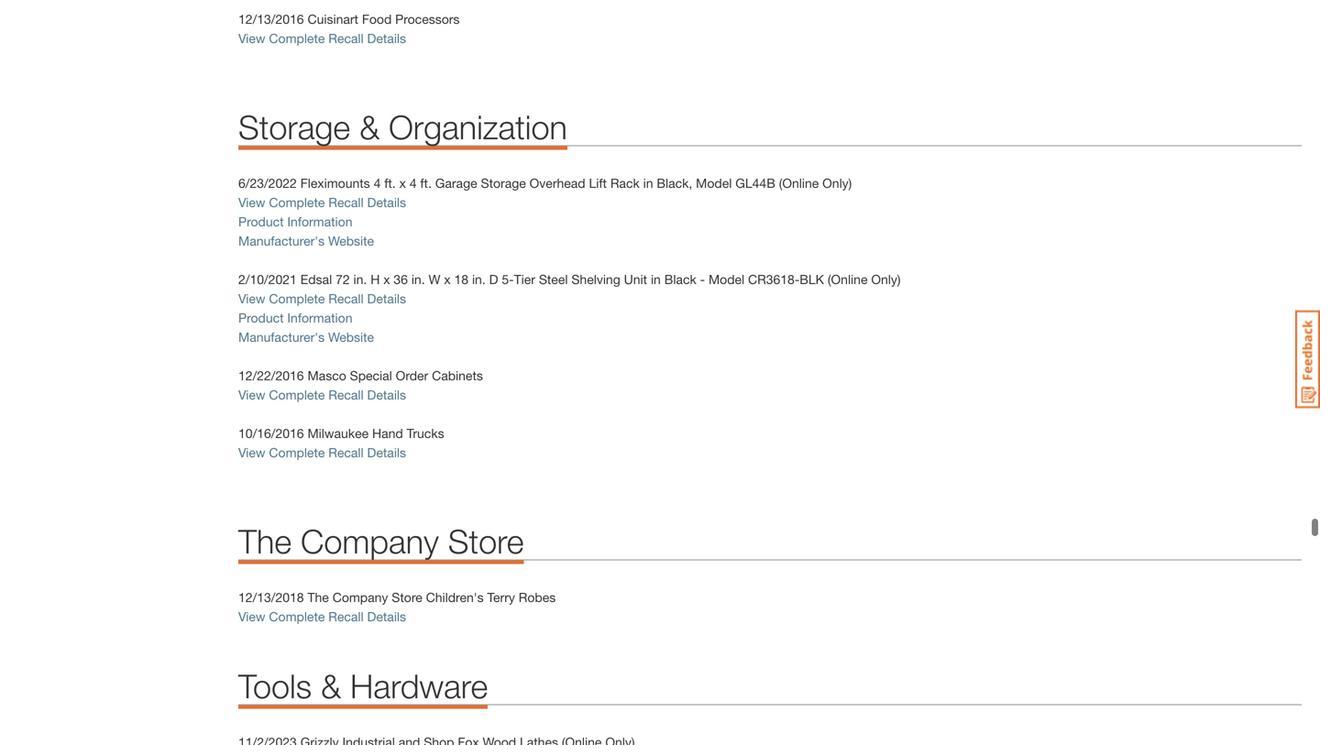 Task type: describe. For each thing, give the bounding box(es) containing it.
1 manufacturer's website link from the top
[[239, 234, 374, 249]]

2 view complete recall details link from the top
[[239, 195, 406, 210]]

model inside 6/23/2022 fleximounts 4 ft. x 4 ft. garage storage overhead lift rack in black, model gl44b (online only) view complete recall details product information manufacturer's website
[[696, 176, 732, 191]]

10/16/2016
[[239, 426, 304, 441]]

unit
[[624, 272, 648, 287]]

1 in. from the left
[[354, 272, 367, 287]]

steel
[[539, 272, 568, 287]]

6/23/2022
[[239, 176, 297, 191]]

cabinets
[[432, 368, 483, 384]]

(online inside 6/23/2022 fleximounts 4 ft. x 4 ft. garage storage overhead lift rack in black, model gl44b (online only) view complete recall details product information manufacturer's website
[[779, 176, 819, 191]]

processors
[[396, 12, 460, 27]]

tools
[[239, 667, 312, 706]]

shelving
[[572, 272, 621, 287]]

blk
[[800, 272, 825, 287]]

& for storage
[[360, 108, 380, 147]]

details inside 12/13/2016 cuisinart food processors view complete recall details
[[367, 31, 406, 46]]

manufacturer's inside 2/10/2021 edsal 72 in. h x 36 in. w x 18 in. d 5-tier steel shelving unit in black - model cr3618-blk (online only) view complete recall details product information manufacturer's website
[[239, 330, 325, 345]]

12/13/2016
[[239, 12, 304, 27]]

5 view complete recall details link from the top
[[239, 446, 406, 461]]

manufacturer's inside 6/23/2022 fleximounts 4 ft. x 4 ft. garage storage overhead lift rack in black, model gl44b (online only) view complete recall details product information manufacturer's website
[[239, 234, 325, 249]]

recall inside 12/22/2016 masco special order cabinets view complete recall details
[[329, 388, 364, 403]]

storage & organization
[[239, 108, 568, 147]]

store inside 12/13/2018 the company store children's terry robes view complete recall details
[[392, 590, 423, 606]]

10/16/2016 milwaukee hand trucks view complete recall details
[[239, 426, 445, 461]]

overhead
[[530, 176, 586, 191]]

2 product information link from the top
[[239, 311, 353, 326]]

0 vertical spatial the
[[239, 522, 292, 561]]

product inside 6/23/2022 fleximounts 4 ft. x 4 ft. garage storage overhead lift rack in black, model gl44b (online only) view complete recall details product information manufacturer's website
[[239, 214, 284, 230]]

order
[[396, 368, 429, 384]]

complete inside 12/22/2016 masco special order cabinets view complete recall details
[[269, 388, 325, 403]]

view inside 12/22/2016 masco special order cabinets view complete recall details
[[239, 388, 266, 403]]

website inside 2/10/2021 edsal 72 in. h x 36 in. w x 18 in. d 5-tier steel shelving unit in black - model cr3618-blk (online only) view complete recall details product information manufacturer's website
[[328, 330, 374, 345]]

2/10/2021 edsal 72 in. h x 36 in. w x 18 in. d 5-tier steel shelving unit in black - model cr3618-blk (online only) view complete recall details product information manufacturer's website
[[239, 272, 901, 345]]

tier
[[514, 272, 536, 287]]

1 product information link from the top
[[239, 214, 353, 230]]

storage inside 6/23/2022 fleximounts 4 ft. x 4 ft. garage storage overhead lift rack in black, model gl44b (online only) view complete recall details product information manufacturer's website
[[481, 176, 526, 191]]

terry
[[488, 590, 515, 606]]

hardware
[[350, 667, 488, 706]]

0 horizontal spatial x
[[384, 272, 390, 287]]

6 view complete recall details link from the top
[[239, 610, 406, 625]]

cr3618-
[[749, 272, 800, 287]]

view inside 6/23/2022 fleximounts 4 ft. x 4 ft. garage storage overhead lift rack in black, model gl44b (online only) view complete recall details product information manufacturer's website
[[239, 195, 266, 210]]

view inside 12/13/2018 the company store children's terry robes view complete recall details
[[239, 610, 266, 625]]

cuisinart
[[308, 12, 359, 27]]

complete inside 2/10/2021 edsal 72 in. h x 36 in. w x 18 in. d 5-tier steel shelving unit in black - model cr3618-blk (online only) view complete recall details product information manufacturer's website
[[269, 291, 325, 307]]

model inside 2/10/2021 edsal 72 in. h x 36 in. w x 18 in. d 5-tier steel shelving unit in black - model cr3618-blk (online only) view complete recall details product information manufacturer's website
[[709, 272, 745, 287]]

d
[[490, 272, 499, 287]]

72
[[336, 272, 350, 287]]

(online inside 2/10/2021 edsal 72 in. h x 36 in. w x 18 in. d 5-tier steel shelving unit in black - model cr3618-blk (online only) view complete recall details product information manufacturer's website
[[828, 272, 868, 287]]

x inside 6/23/2022 fleximounts 4 ft. x 4 ft. garage storage overhead lift rack in black, model gl44b (online only) view complete recall details product information manufacturer's website
[[400, 176, 406, 191]]

black,
[[657, 176, 693, 191]]

4 view complete recall details link from the top
[[239, 388, 406, 403]]

company inside 12/13/2018 the company store children's terry robes view complete recall details
[[333, 590, 388, 606]]

2 4 from the left
[[410, 176, 417, 191]]

3 view complete recall details link from the top
[[239, 291, 406, 307]]

5-
[[502, 272, 514, 287]]

trucks
[[407, 426, 445, 441]]

recall inside 12/13/2018 the company store children's terry robes view complete recall details
[[329, 610, 364, 625]]

information inside 2/10/2021 edsal 72 in. h x 36 in. w x 18 in. d 5-tier steel shelving unit in black - model cr3618-blk (online only) view complete recall details product information manufacturer's website
[[288, 311, 353, 326]]

view inside 10/16/2016 milwaukee hand trucks view complete recall details
[[239, 446, 266, 461]]

details inside 6/23/2022 fleximounts 4 ft. x 4 ft. garage storage overhead lift rack in black, model gl44b (online only) view complete recall details product information manufacturer's website
[[367, 195, 406, 210]]

black
[[665, 272, 697, 287]]

robes
[[519, 590, 556, 606]]



Task type: locate. For each thing, give the bounding box(es) containing it.
0 horizontal spatial &
[[321, 667, 341, 706]]

complete down 12/13/2018
[[269, 610, 325, 625]]

website up special
[[328, 330, 374, 345]]

ft.
[[385, 176, 396, 191], [421, 176, 432, 191]]

company up 12/13/2018 the company store children's terry robes view complete recall details
[[301, 522, 439, 561]]

complete
[[269, 31, 325, 46], [269, 195, 325, 210], [269, 291, 325, 307], [269, 388, 325, 403], [269, 446, 325, 461], [269, 610, 325, 625]]

details down h
[[367, 291, 406, 307]]

1 horizontal spatial store
[[448, 522, 524, 561]]

organization
[[389, 108, 568, 147]]

h
[[371, 272, 380, 287]]

3 recall from the top
[[329, 291, 364, 307]]

12/13/2018
[[239, 590, 304, 606]]

1 information from the top
[[288, 214, 353, 230]]

0 vertical spatial &
[[360, 108, 380, 147]]

1 complete from the top
[[269, 31, 325, 46]]

1 vertical spatial the
[[308, 590, 329, 606]]

storage
[[239, 108, 350, 147], [481, 176, 526, 191]]

recall down cuisinart
[[329, 31, 364, 46]]

the company store
[[239, 522, 524, 561]]

details down special
[[367, 388, 406, 403]]

in
[[644, 176, 654, 191], [651, 272, 661, 287]]

6 details from the top
[[367, 610, 406, 625]]

1 horizontal spatial (online
[[828, 272, 868, 287]]

x
[[400, 176, 406, 191], [384, 272, 390, 287], [444, 272, 451, 287]]

-
[[700, 272, 705, 287]]

ft. right fleximounts
[[385, 176, 396, 191]]

only) right gl44b
[[823, 176, 852, 191]]

manufacturer's up 12/22/2016
[[239, 330, 325, 345]]

view down 12/22/2016
[[239, 388, 266, 403]]

0 horizontal spatial only)
[[823, 176, 852, 191]]

model
[[696, 176, 732, 191], [709, 272, 745, 287]]

2 in. from the left
[[412, 272, 425, 287]]

lift
[[589, 176, 607, 191]]

details down 'hand'
[[367, 446, 406, 461]]

0 vertical spatial product
[[239, 214, 284, 230]]

manufacturer's website link up masco
[[239, 330, 374, 345]]

recall inside 6/23/2022 fleximounts 4 ft. x 4 ft. garage storage overhead lift rack in black, model gl44b (online only) view complete recall details product information manufacturer's website
[[329, 195, 364, 210]]

3 in. from the left
[[472, 272, 486, 287]]

0 vertical spatial manufacturer's website link
[[239, 234, 374, 249]]

0 horizontal spatial store
[[392, 590, 423, 606]]

2 complete from the top
[[269, 195, 325, 210]]

0 vertical spatial storage
[[239, 108, 350, 147]]

complete down "10/16/2016"
[[269, 446, 325, 461]]

complete inside 12/13/2016 cuisinart food processors view complete recall details
[[269, 31, 325, 46]]

recall down milwaukee
[[329, 446, 364, 461]]

the
[[239, 522, 292, 561], [308, 590, 329, 606]]

0 vertical spatial in
[[644, 176, 654, 191]]

1 product from the top
[[239, 214, 284, 230]]

rack
[[611, 176, 640, 191]]

& for tools
[[321, 667, 341, 706]]

1 horizontal spatial storage
[[481, 176, 526, 191]]

0 vertical spatial model
[[696, 176, 732, 191]]

complete inside 12/13/2018 the company store children's terry robes view complete recall details
[[269, 610, 325, 625]]

1 view complete recall details link from the top
[[239, 31, 410, 46]]

masco
[[308, 368, 347, 384]]

in.
[[354, 272, 367, 287], [412, 272, 425, 287], [472, 272, 486, 287]]

garage
[[435, 176, 478, 191]]

details down fleximounts
[[367, 195, 406, 210]]

2 manufacturer's website link from the top
[[239, 330, 374, 345]]

product down 2/10/2021
[[239, 311, 284, 326]]

company
[[301, 522, 439, 561], [333, 590, 388, 606]]

5 recall from the top
[[329, 446, 364, 461]]

food
[[362, 12, 392, 27]]

gl44b
[[736, 176, 776, 191]]

information down fleximounts
[[288, 214, 353, 230]]

1 details from the top
[[367, 31, 406, 46]]

2 product from the top
[[239, 311, 284, 326]]

store up terry
[[448, 522, 524, 561]]

manufacturer's
[[239, 234, 325, 249], [239, 330, 325, 345]]

x right h
[[384, 272, 390, 287]]

(online right gl44b
[[779, 176, 819, 191]]

only) right "blk"
[[872, 272, 901, 287]]

1 view from the top
[[239, 31, 266, 46]]

website inside 6/23/2022 fleximounts 4 ft. x 4 ft. garage storage overhead lift rack in black, model gl44b (online only) view complete recall details product information manufacturer's website
[[328, 234, 374, 249]]

12/13/2018 the company store children's terry robes view complete recall details
[[239, 590, 560, 625]]

(online
[[779, 176, 819, 191], [828, 272, 868, 287]]

recall inside 12/13/2016 cuisinart food processors view complete recall details
[[329, 31, 364, 46]]

view down 2/10/2021
[[239, 291, 266, 307]]

website
[[328, 234, 374, 249], [328, 330, 374, 345]]

only)
[[823, 176, 852, 191], [872, 272, 901, 287]]

3 details from the top
[[367, 291, 406, 307]]

6/23/2022 fleximounts 4 ft. x 4 ft. garage storage overhead lift rack in black, model gl44b (online only) view complete recall details product information manufacturer's website
[[239, 176, 852, 249]]

0 horizontal spatial 4
[[374, 176, 381, 191]]

complete inside 6/23/2022 fleximounts 4 ft. x 4 ft. garage storage overhead lift rack in black, model gl44b (online only) view complete recall details product information manufacturer's website
[[269, 195, 325, 210]]

storage right the 'garage' on the top left of the page
[[481, 176, 526, 191]]

in right rack
[[644, 176, 654, 191]]

4 recall from the top
[[329, 388, 364, 403]]

2 website from the top
[[328, 330, 374, 345]]

recall down the 72
[[329, 291, 364, 307]]

0 vertical spatial company
[[301, 522, 439, 561]]

view complete recall details link down masco
[[239, 388, 406, 403]]

1 vertical spatial &
[[321, 667, 341, 706]]

1 vertical spatial storage
[[481, 176, 526, 191]]

the up 12/13/2018
[[239, 522, 292, 561]]

1 vertical spatial manufacturer's website link
[[239, 330, 374, 345]]

1 horizontal spatial ft.
[[421, 176, 432, 191]]

product down '6/23/2022'
[[239, 214, 284, 230]]

1 vertical spatial product information link
[[239, 311, 353, 326]]

12/13/2016 cuisinart food processors view complete recall details
[[239, 12, 464, 46]]

0 vertical spatial product information link
[[239, 214, 353, 230]]

0 vertical spatial only)
[[823, 176, 852, 191]]

hand
[[372, 426, 403, 441]]

children's
[[426, 590, 484, 606]]

5 view from the top
[[239, 446, 266, 461]]

0 horizontal spatial storage
[[239, 108, 350, 147]]

tools & hardware
[[239, 667, 488, 706]]

product inside 2/10/2021 edsal 72 in. h x 36 in. w x 18 in. d 5-tier steel shelving unit in black - model cr3618-blk (online only) view complete recall details product information manufacturer's website
[[239, 311, 284, 326]]

1 vertical spatial in
[[651, 272, 661, 287]]

x left the 'garage' on the top left of the page
[[400, 176, 406, 191]]

view complete recall details link down milwaukee
[[239, 446, 406, 461]]

manufacturer's up 2/10/2021
[[239, 234, 325, 249]]

edsal
[[301, 272, 332, 287]]

1 vertical spatial website
[[328, 330, 374, 345]]

information
[[288, 214, 353, 230], [288, 311, 353, 326]]

milwaukee
[[308, 426, 369, 441]]

view inside 12/13/2016 cuisinart food processors view complete recall details
[[239, 31, 266, 46]]

4 right fleximounts
[[374, 176, 381, 191]]

website up the 72
[[328, 234, 374, 249]]

0 horizontal spatial ft.
[[385, 176, 396, 191]]

2 information from the top
[[288, 311, 353, 326]]

view complete recall details link down edsal
[[239, 291, 406, 307]]

1 vertical spatial product
[[239, 311, 284, 326]]

2 horizontal spatial in.
[[472, 272, 486, 287]]

(online right "blk"
[[828, 272, 868, 287]]

details inside 12/22/2016 masco special order cabinets view complete recall details
[[367, 388, 406, 403]]

1 vertical spatial store
[[392, 590, 423, 606]]

18
[[455, 272, 469, 287]]

details down food
[[367, 31, 406, 46]]

recall down masco
[[329, 388, 364, 403]]

2 recall from the top
[[329, 195, 364, 210]]

0 horizontal spatial the
[[239, 522, 292, 561]]

model right "-"
[[709, 272, 745, 287]]

& right tools
[[321, 667, 341, 706]]

6 view from the top
[[239, 610, 266, 625]]

0 vertical spatial website
[[328, 234, 374, 249]]

12/22/2016
[[239, 368, 304, 384]]

product
[[239, 214, 284, 230], [239, 311, 284, 326]]

view inside 2/10/2021 edsal 72 in. h x 36 in. w x 18 in. d 5-tier steel shelving unit in black - model cr3618-blk (online only) view complete recall details product information manufacturer's website
[[239, 291, 266, 307]]

recall inside 10/16/2016 milwaukee hand trucks view complete recall details
[[329, 446, 364, 461]]

3 complete from the top
[[269, 291, 325, 307]]

details inside 12/13/2018 the company store children's terry robes view complete recall details
[[367, 610, 406, 625]]

1 horizontal spatial the
[[308, 590, 329, 606]]

manufacturer's website link
[[239, 234, 374, 249], [239, 330, 374, 345]]

complete inside 10/16/2016 milwaukee hand trucks view complete recall details
[[269, 446, 325, 461]]

1 vertical spatial only)
[[872, 272, 901, 287]]

information inside 6/23/2022 fleximounts 4 ft. x 4 ft. garage storage overhead lift rack in black, model gl44b (online only) view complete recall details product information manufacturer's website
[[288, 214, 353, 230]]

4
[[374, 176, 381, 191], [410, 176, 417, 191]]

view down '6/23/2022'
[[239, 195, 266, 210]]

1 manufacturer's from the top
[[239, 234, 325, 249]]

0 horizontal spatial in.
[[354, 272, 367, 287]]

1 vertical spatial information
[[288, 311, 353, 326]]

1 ft. from the left
[[385, 176, 396, 191]]

1 horizontal spatial x
[[400, 176, 406, 191]]

view complete recall details link down 12/13/2018
[[239, 610, 406, 625]]

0 vertical spatial information
[[288, 214, 353, 230]]

1 vertical spatial company
[[333, 590, 388, 606]]

view complete recall details link down cuisinart
[[239, 31, 410, 46]]

1 vertical spatial model
[[709, 272, 745, 287]]

information down edsal
[[288, 311, 353, 326]]

view down "10/16/2016"
[[239, 446, 266, 461]]

w
[[429, 272, 441, 287]]

in. left h
[[354, 272, 367, 287]]

only) inside 6/23/2022 fleximounts 4 ft. x 4 ft. garage storage overhead lift rack in black, model gl44b (online only) view complete recall details product information manufacturer's website
[[823, 176, 852, 191]]

details inside 10/16/2016 milwaukee hand trucks view complete recall details
[[367, 446, 406, 461]]

12/22/2016 masco special order cabinets view complete recall details
[[239, 368, 483, 403]]

1 horizontal spatial &
[[360, 108, 380, 147]]

4 details from the top
[[367, 388, 406, 403]]

in right unit
[[651, 272, 661, 287]]

ft. left the 'garage' on the top left of the page
[[421, 176, 432, 191]]

view down 12/13/2018
[[239, 610, 266, 625]]

complete down edsal
[[269, 291, 325, 307]]

view
[[239, 31, 266, 46], [239, 195, 266, 210], [239, 291, 266, 307], [239, 388, 266, 403], [239, 446, 266, 461], [239, 610, 266, 625]]

1 horizontal spatial only)
[[872, 272, 901, 287]]

complete down 12/22/2016
[[269, 388, 325, 403]]

36
[[394, 272, 408, 287]]

1 horizontal spatial in.
[[412, 272, 425, 287]]

&
[[360, 108, 380, 147], [321, 667, 341, 706]]

view complete recall details link down fleximounts
[[239, 195, 406, 210]]

in inside 6/23/2022 fleximounts 4 ft. x 4 ft. garage storage overhead lift rack in black, model gl44b (online only) view complete recall details product information manufacturer's website
[[644, 176, 654, 191]]

2 horizontal spatial x
[[444, 272, 451, 287]]

1 vertical spatial manufacturer's
[[239, 330, 325, 345]]

storage up '6/23/2022'
[[239, 108, 350, 147]]

only) inside 2/10/2021 edsal 72 in. h x 36 in. w x 18 in. d 5-tier steel shelving unit in black - model cr3618-blk (online only) view complete recall details product information manufacturer's website
[[872, 272, 901, 287]]

3 view from the top
[[239, 291, 266, 307]]

complete down 12/13/2016
[[269, 31, 325, 46]]

details inside 2/10/2021 edsal 72 in. h x 36 in. w x 18 in. d 5-tier steel shelving unit in black - model cr3618-blk (online only) view complete recall details product information manufacturer's website
[[367, 291, 406, 307]]

in. left d
[[472, 272, 486, 287]]

product information link down edsal
[[239, 311, 353, 326]]

the right 12/13/2018
[[308, 590, 329, 606]]

product information link down '6/23/2022'
[[239, 214, 353, 230]]

0 vertical spatial manufacturer's
[[239, 234, 325, 249]]

2 details from the top
[[367, 195, 406, 210]]

2 ft. from the left
[[421, 176, 432, 191]]

2 view from the top
[[239, 195, 266, 210]]

store
[[448, 522, 524, 561], [392, 590, 423, 606]]

0 vertical spatial (online
[[779, 176, 819, 191]]

company down "the company store"
[[333, 590, 388, 606]]

1 4 from the left
[[374, 176, 381, 191]]

store left children's
[[392, 590, 423, 606]]

4 left the 'garage' on the top left of the page
[[410, 176, 417, 191]]

0 horizontal spatial (online
[[779, 176, 819, 191]]

6 recall from the top
[[329, 610, 364, 625]]

recall inside 2/10/2021 edsal 72 in. h x 36 in. w x 18 in. d 5-tier steel shelving unit in black - model cr3618-blk (online only) view complete recall details product information manufacturer's website
[[329, 291, 364, 307]]

recall down fleximounts
[[329, 195, 364, 210]]

the inside 12/13/2018 the company store children's terry robes view complete recall details
[[308, 590, 329, 606]]

4 view from the top
[[239, 388, 266, 403]]

1 horizontal spatial 4
[[410, 176, 417, 191]]

6 complete from the top
[[269, 610, 325, 625]]

1 recall from the top
[[329, 31, 364, 46]]

in. left w
[[412, 272, 425, 287]]

view down 12/13/2016
[[239, 31, 266, 46]]

recall up tools & hardware
[[329, 610, 364, 625]]

recall
[[329, 31, 364, 46], [329, 195, 364, 210], [329, 291, 364, 307], [329, 388, 364, 403], [329, 446, 364, 461], [329, 610, 364, 625]]

view complete recall details link
[[239, 31, 410, 46], [239, 195, 406, 210], [239, 291, 406, 307], [239, 388, 406, 403], [239, 446, 406, 461], [239, 610, 406, 625]]

x right w
[[444, 272, 451, 287]]

feedback link image
[[1296, 310, 1321, 409]]

details
[[367, 31, 406, 46], [367, 195, 406, 210], [367, 291, 406, 307], [367, 388, 406, 403], [367, 446, 406, 461], [367, 610, 406, 625]]

manufacturer's website link up edsal
[[239, 234, 374, 249]]

5 complete from the top
[[269, 446, 325, 461]]

4 complete from the top
[[269, 388, 325, 403]]

2/10/2021
[[239, 272, 297, 287]]

complete down '6/23/2022'
[[269, 195, 325, 210]]

& up fleximounts
[[360, 108, 380, 147]]

1 vertical spatial (online
[[828, 272, 868, 287]]

0 vertical spatial store
[[448, 522, 524, 561]]

in inside 2/10/2021 edsal 72 in. h x 36 in. w x 18 in. d 5-tier steel shelving unit in black - model cr3618-blk (online only) view complete recall details product information manufacturer's website
[[651, 272, 661, 287]]

fleximounts
[[301, 176, 370, 191]]

special
[[350, 368, 392, 384]]

1 website from the top
[[328, 234, 374, 249]]

details up tools & hardware
[[367, 610, 406, 625]]

2 manufacturer's from the top
[[239, 330, 325, 345]]

model right black,
[[696, 176, 732, 191]]

5 details from the top
[[367, 446, 406, 461]]

product information link
[[239, 214, 353, 230], [239, 311, 353, 326]]



Task type: vqa. For each thing, say whether or not it's contained in the screenshot.
December 2, 2023's another
no



